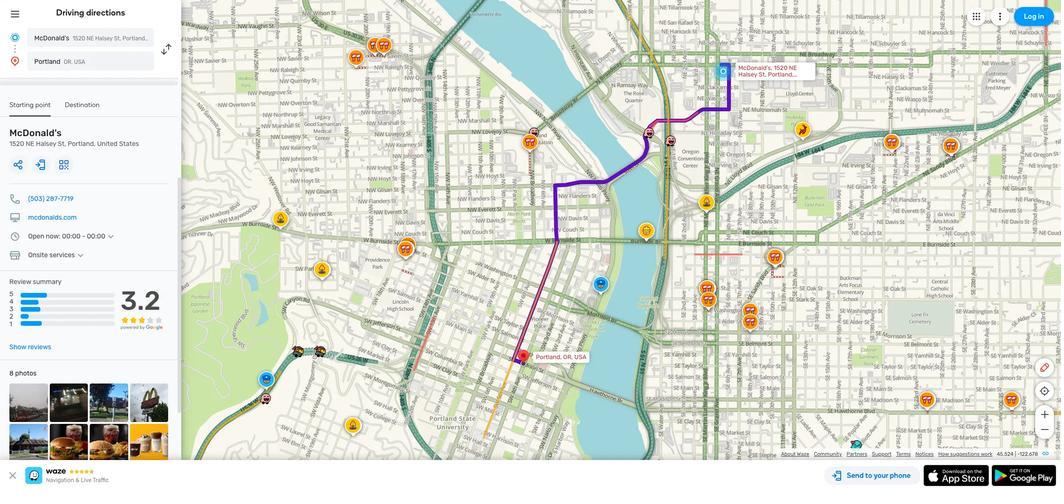 Task type: describe. For each thing, give the bounding box(es) containing it.
onsite services
[[28, 251, 75, 259]]

5 4 3 2 1
[[9, 290, 13, 329]]

image 1 of mcdonald's, portland image
[[9, 384, 48, 422]]

about
[[782, 452, 796, 458]]

0 vertical spatial mcdonald's 1520 ne halsey st, portland, united states
[[34, 34, 184, 42]]

image 6 of mcdonald's, portland image
[[50, 424, 88, 462]]

1 vertical spatial mcdonald's 1520 ne halsey st, portland, united states
[[9, 127, 139, 148]]

pencil image
[[1040, 362, 1051, 374]]

|
[[1015, 452, 1017, 458]]

call image
[[9, 194, 21, 205]]

8 photos
[[9, 370, 37, 378]]

image 4 of mcdonald's, portland image
[[130, 384, 168, 422]]

mcdonald's inside mcdonald's 1520 ne halsey st, portland, united states
[[9, 127, 62, 139]]

x image
[[7, 470, 18, 482]]

location image
[[9, 55, 21, 67]]

image 2 of mcdonald's, portland image
[[50, 384, 88, 422]]

driving directions
[[56, 8, 125, 18]]

image 3 of mcdonald's, portland image
[[90, 384, 128, 422]]

onsite services button
[[28, 251, 86, 259]]

45.524
[[997, 452, 1014, 458]]

0 horizontal spatial states
[[119, 140, 139, 148]]

0 vertical spatial -
[[82, 233, 85, 241]]

navigation
[[46, 477, 74, 484]]

2
[[9, 313, 13, 321]]

st, inside mcdonald's, 1520 ne halsey st, portland, united states
[[759, 71, 767, 78]]

show reviews
[[9, 344, 51, 352]]

traffic
[[93, 477, 109, 484]]

2 vertical spatial 1520
[[9, 140, 24, 148]]

driving
[[56, 8, 84, 18]]

image 8 of mcdonald's, portland image
[[130, 424, 168, 462]]

5
[[9, 290, 13, 298]]

or, for portland,
[[564, 354, 573, 361]]

about waze link
[[782, 452, 810, 458]]

terms
[[897, 452, 911, 458]]

1
[[9, 321, 12, 329]]

review
[[9, 278, 31, 286]]

services
[[49, 251, 75, 259]]

store image
[[9, 250, 21, 261]]

about waze community partners support terms notices how suggestions work 45.524 | -122.678
[[782, 452, 1039, 458]]

0 horizontal spatial ne
[[26, 140, 34, 148]]

terms link
[[897, 452, 911, 458]]

usa for portland
[[74, 59, 85, 65]]

directions
[[86, 8, 125, 18]]

destination button
[[65, 101, 100, 116]]

chevron down image for onsite services
[[75, 252, 86, 259]]

how suggestions work link
[[939, 452, 993, 458]]

0 vertical spatial halsey
[[95, 35, 113, 42]]

zoom out image
[[1039, 424, 1051, 436]]

community
[[814, 452, 842, 458]]

ne inside mcdonald's, 1520 ne halsey st, portland, united states
[[789, 64, 797, 71]]

mcdonalds.com link
[[28, 214, 77, 222]]

0 vertical spatial st,
[[114, 35, 121, 42]]

1 00:00 from the left
[[62, 233, 80, 241]]

review summary
[[9, 278, 62, 286]]

zoom in image
[[1039, 409, 1051, 421]]

show
[[9, 344, 26, 352]]

1 horizontal spatial ne
[[87, 35, 94, 42]]

onsite
[[28, 251, 48, 259]]

now:
[[46, 233, 60, 241]]

mcdonalds.com
[[28, 214, 77, 222]]

image 7 of mcdonald's, portland image
[[90, 424, 128, 462]]

photos
[[15, 370, 37, 378]]

portland or, usa
[[34, 58, 85, 66]]



Task type: vqa. For each thing, say whether or not it's contained in the screenshot.
'PHOTOS'
yes



Task type: locate. For each thing, give the bounding box(es) containing it.
1 horizontal spatial united
[[148, 35, 165, 42]]

1 horizontal spatial 1520
[[73, 35, 85, 42]]

1 vertical spatial chevron down image
[[75, 252, 86, 259]]

0 horizontal spatial halsey
[[36, 140, 56, 148]]

2 vertical spatial ne
[[26, 140, 34, 148]]

live
[[81, 477, 92, 484]]

ne down starting point 'button'
[[26, 140, 34, 148]]

support
[[873, 452, 892, 458]]

starting
[[9, 101, 34, 109]]

support link
[[873, 452, 892, 458]]

image 5 of mcdonald's, portland image
[[9, 424, 48, 462]]

current location image
[[9, 32, 21, 43]]

1 vertical spatial states
[[759, 78, 778, 85]]

1 horizontal spatial -
[[1018, 452, 1020, 458]]

2 vertical spatial states
[[119, 140, 139, 148]]

2 horizontal spatial 1520
[[774, 64, 788, 71]]

0 vertical spatial mcdonald's
[[34, 34, 69, 42]]

starting point
[[9, 101, 51, 109]]

halsey inside mcdonald's, 1520 ne halsey st, portland, united states
[[739, 71, 758, 78]]

notices link
[[916, 452, 934, 458]]

1520
[[73, 35, 85, 42], [774, 64, 788, 71], [9, 140, 24, 148]]

united inside mcdonald's, 1520 ne halsey st, portland, united states
[[739, 78, 758, 85]]

3
[[9, 306, 13, 314]]

0 horizontal spatial chevron down image
[[75, 252, 86, 259]]

1 vertical spatial 1520
[[774, 64, 788, 71]]

link image
[[1042, 450, 1050, 458]]

states inside mcdonald's, 1520 ne halsey st, portland, united states
[[759, 78, 778, 85]]

partners
[[847, 452, 868, 458]]

1 vertical spatial united
[[739, 78, 758, 85]]

states
[[167, 35, 184, 42], [759, 78, 778, 85], [119, 140, 139, 148]]

(503) 287-7719 link
[[28, 195, 74, 203]]

or,
[[64, 59, 73, 65], [564, 354, 573, 361]]

0 horizontal spatial usa
[[74, 59, 85, 65]]

(503) 287-7719
[[28, 195, 74, 203]]

partners link
[[847, 452, 868, 458]]

1 horizontal spatial halsey
[[95, 35, 113, 42]]

mcdonald's,
[[739, 64, 773, 71]]

00:00
[[62, 233, 80, 241], [87, 233, 105, 241]]

portland
[[34, 58, 60, 66]]

1 vertical spatial halsey
[[739, 71, 758, 78]]

work
[[981, 452, 993, 458]]

1 vertical spatial or,
[[564, 354, 573, 361]]

portland,
[[123, 35, 146, 42], [768, 71, 794, 78], [68, 140, 96, 148], [536, 354, 562, 361]]

0 horizontal spatial or,
[[64, 59, 73, 65]]

2 vertical spatial st,
[[58, 140, 66, 148]]

mcdonald's
[[34, 34, 69, 42], [9, 127, 62, 139]]

0 horizontal spatial united
[[97, 140, 118, 148]]

2 horizontal spatial states
[[759, 78, 778, 85]]

1520 down starting point 'button'
[[9, 140, 24, 148]]

portland, inside mcdonald's, 1520 ne halsey st, portland, united states
[[768, 71, 794, 78]]

7719
[[60, 195, 74, 203]]

1520 down the driving
[[73, 35, 85, 42]]

(503)
[[28, 195, 45, 203]]

how
[[939, 452, 949, 458]]

4
[[9, 298, 13, 306]]

1 vertical spatial st,
[[759, 71, 767, 78]]

2 horizontal spatial ne
[[789, 64, 797, 71]]

0 vertical spatial 1520
[[73, 35, 85, 42]]

summary
[[33, 278, 62, 286]]

- right "now:" at the top left of the page
[[82, 233, 85, 241]]

1 horizontal spatial states
[[167, 35, 184, 42]]

chevron down image
[[105, 233, 117, 241], [75, 252, 86, 259]]

usa
[[74, 59, 85, 65], [575, 354, 587, 361]]

chevron down image for open now: 00:00 - 00:00
[[105, 233, 117, 241]]

mcdonald's 1520 ne halsey st, portland, united states down destination button
[[9, 127, 139, 148]]

chevron down image inside open now: 00:00 - 00:00 button
[[105, 233, 117, 241]]

or, inside portland or, usa
[[64, 59, 73, 65]]

navigation & live traffic
[[46, 477, 109, 484]]

st,
[[114, 35, 121, 42], [759, 71, 767, 78], [58, 140, 66, 148]]

1 horizontal spatial or,
[[564, 354, 573, 361]]

2 00:00 from the left
[[87, 233, 105, 241]]

0 vertical spatial states
[[167, 35, 184, 42]]

waze
[[797, 452, 810, 458]]

2 horizontal spatial united
[[739, 78, 758, 85]]

122.678
[[1020, 452, 1039, 458]]

1520 right mcdonald's,
[[774, 64, 788, 71]]

portland, or, usa
[[536, 354, 587, 361]]

1 vertical spatial -
[[1018, 452, 1020, 458]]

&
[[76, 477, 79, 484]]

1 vertical spatial ne
[[789, 64, 797, 71]]

computer image
[[9, 212, 21, 224]]

0 vertical spatial usa
[[74, 59, 85, 65]]

mcdonald's, 1520 ne halsey st, portland, united states
[[739, 64, 797, 85]]

community link
[[814, 452, 842, 458]]

0 vertical spatial chevron down image
[[105, 233, 117, 241]]

2 vertical spatial united
[[97, 140, 118, 148]]

ne
[[87, 35, 94, 42], [789, 64, 797, 71], [26, 140, 34, 148]]

mcdonald's 1520 ne halsey st, portland, united states down the directions
[[34, 34, 184, 42]]

point
[[35, 101, 51, 109]]

3.2
[[121, 286, 161, 317]]

0 horizontal spatial 1520
[[9, 140, 24, 148]]

reviews
[[28, 344, 51, 352]]

mcdonald's up portland
[[34, 34, 69, 42]]

- right '|' on the bottom
[[1018, 452, 1020, 458]]

ne down driving directions
[[87, 35, 94, 42]]

suggestions
[[951, 452, 980, 458]]

8
[[9, 370, 14, 378]]

1 vertical spatial usa
[[575, 354, 587, 361]]

usa inside portland or, usa
[[74, 59, 85, 65]]

chevron down image inside onsite services button
[[75, 252, 86, 259]]

or, for portland
[[64, 59, 73, 65]]

open
[[28, 233, 44, 241]]

mcdonald's 1520 ne halsey st, portland, united states
[[34, 34, 184, 42], [9, 127, 139, 148]]

0 vertical spatial ne
[[87, 35, 94, 42]]

starting point button
[[9, 101, 51, 117]]

ne right mcdonald's,
[[789, 64, 797, 71]]

2 horizontal spatial halsey
[[739, 71, 758, 78]]

1 horizontal spatial usa
[[575, 354, 587, 361]]

destination
[[65, 101, 100, 109]]

clock image
[[9, 231, 21, 242]]

1 horizontal spatial chevron down image
[[105, 233, 117, 241]]

0 horizontal spatial st,
[[58, 140, 66, 148]]

0 horizontal spatial 00:00
[[62, 233, 80, 241]]

0 horizontal spatial -
[[82, 233, 85, 241]]

mcdonald's down starting point 'button'
[[9, 127, 62, 139]]

2 vertical spatial halsey
[[36, 140, 56, 148]]

usa for portland,
[[575, 354, 587, 361]]

0 vertical spatial or,
[[64, 59, 73, 65]]

1 horizontal spatial 00:00
[[87, 233, 105, 241]]

287-
[[46, 195, 60, 203]]

united
[[148, 35, 165, 42], [739, 78, 758, 85], [97, 140, 118, 148]]

1 horizontal spatial st,
[[114, 35, 121, 42]]

0 vertical spatial united
[[148, 35, 165, 42]]

halsey
[[95, 35, 113, 42], [739, 71, 758, 78], [36, 140, 56, 148]]

open now: 00:00 - 00:00 button
[[28, 233, 117, 241]]

1 vertical spatial mcdonald's
[[9, 127, 62, 139]]

-
[[82, 233, 85, 241], [1018, 452, 1020, 458]]

2 horizontal spatial st,
[[759, 71, 767, 78]]

1520 inside mcdonald's, 1520 ne halsey st, portland, united states
[[774, 64, 788, 71]]

notices
[[916, 452, 934, 458]]

open now: 00:00 - 00:00
[[28, 233, 105, 241]]



